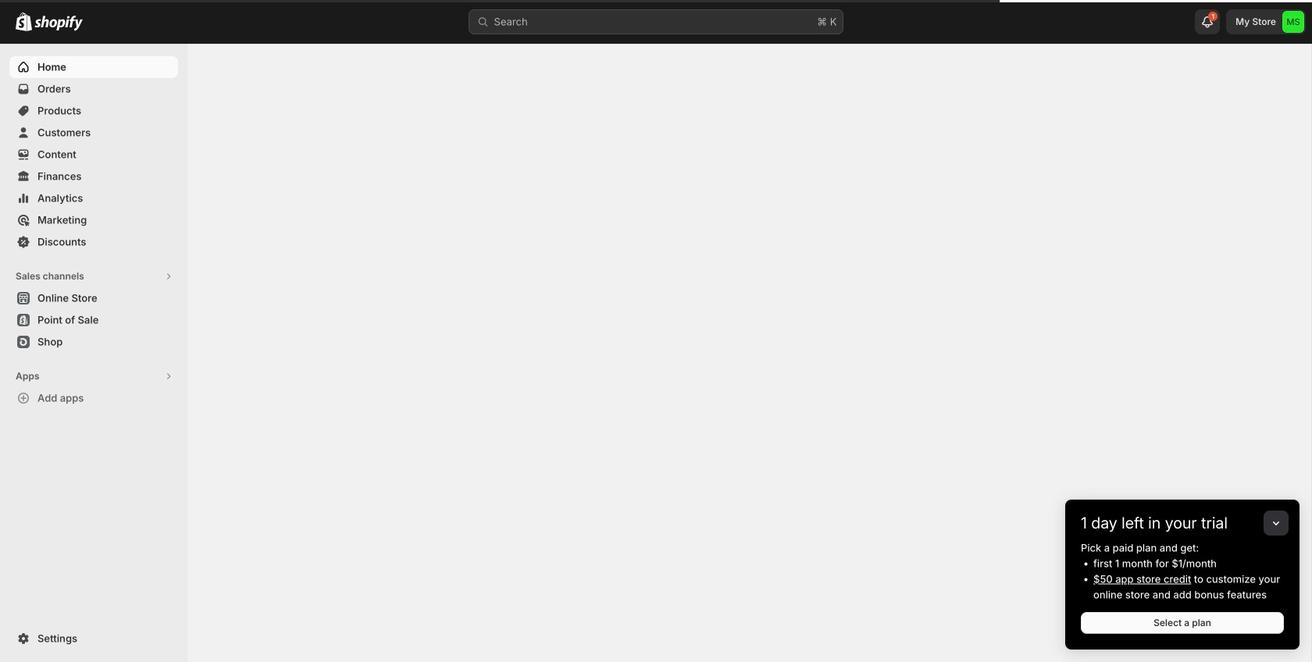 Task type: vqa. For each thing, say whether or not it's contained in the screenshot.
My Store image
yes



Task type: locate. For each thing, give the bounding box(es) containing it.
0 horizontal spatial shopify image
[[16, 12, 32, 31]]

my store image
[[1283, 11, 1305, 33]]

1 horizontal spatial shopify image
[[34, 15, 83, 31]]

shopify image
[[16, 12, 32, 31], [34, 15, 83, 31]]



Task type: describe. For each thing, give the bounding box(es) containing it.
page loading bar progress bar
[[0, 0, 1313, 2]]



